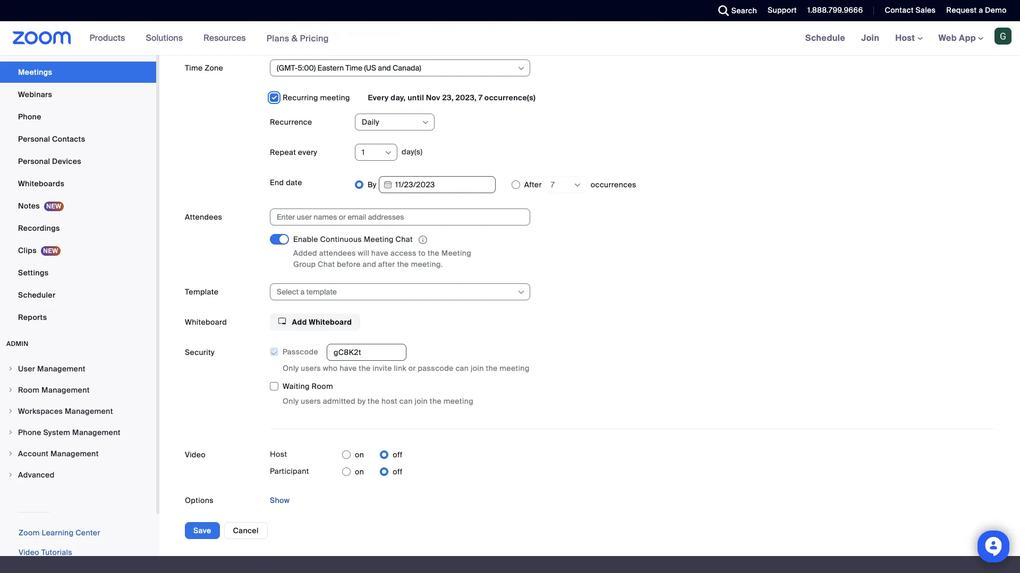 Task type: locate. For each thing, give the bounding box(es) containing it.
management down the workspaces management menu item
[[72, 428, 120, 438]]

room down who
[[312, 382, 333, 392]]

passcode
[[418, 364, 454, 374]]

1 personal from the top
[[18, 135, 50, 144]]

none text field inside security group
[[327, 345, 406, 362]]

video tutorials
[[19, 549, 72, 558]]

1 vertical spatial personal
[[18, 157, 50, 167]]

phone inside personal menu menu
[[18, 112, 41, 122]]

1 horizontal spatial video
[[185, 451, 206, 460]]

meetings link
[[0, 62, 156, 83]]

0 vertical spatial only
[[283, 364, 299, 374]]

management for workspaces management
[[65, 407, 113, 417]]

1 horizontal spatial room
[[312, 382, 333, 392]]

right image
[[7, 366, 14, 373], [7, 409, 14, 415], [7, 430, 14, 436], [7, 451, 14, 458]]

0 horizontal spatial can
[[342, 17, 356, 27]]

show options image
[[517, 64, 525, 73], [421, 118, 430, 127], [517, 289, 525, 297]]

right image left account
[[7, 451, 14, 458]]

on inside the host option group
[[355, 451, 364, 460]]

app
[[959, 32, 976, 44]]

phone
[[18, 112, 41, 122], [18, 428, 41, 438]]

right image inside account management menu item
[[7, 451, 14, 458]]

to
[[418, 249, 426, 258]]

management down phone system management menu item
[[50, 450, 99, 459]]

add
[[292, 318, 307, 327]]

2 only from the top
[[283, 397, 299, 407]]

1 right image from the top
[[7, 366, 14, 373]]

show options image left the occurrences
[[573, 181, 582, 190]]

2 off from the top
[[393, 468, 402, 477]]

2 right image from the top
[[7, 473, 14, 479]]

more
[[300, 28, 319, 38]]

current
[[296, 17, 323, 27]]

web
[[939, 32, 957, 44]]

3 right image from the top
[[7, 430, 14, 436]]

7 inside dropdown button
[[551, 180, 555, 190]]

minutes
[[416, 17, 446, 27]]

1 phone from the top
[[18, 112, 41, 122]]

profile link
[[0, 40, 156, 61]]

0 vertical spatial on
[[355, 451, 364, 460]]

reports link
[[0, 307, 156, 329]]

personal up personal devices
[[18, 135, 50, 144]]

or
[[408, 364, 416, 374]]

phone for phone system management
[[18, 428, 41, 438]]

access
[[390, 249, 416, 258]]

now
[[381, 28, 397, 38]]

1 horizontal spatial have
[[371, 249, 388, 258]]

workspaces management menu item
[[0, 402, 156, 422]]

0 vertical spatial meeting
[[364, 235, 394, 244]]

whiteboard
[[185, 318, 227, 327], [309, 318, 352, 327]]

1 horizontal spatial join
[[471, 364, 484, 374]]

host up participant
[[270, 450, 287, 460]]

2 whiteboard from the left
[[309, 318, 352, 327]]

Persistent Chat, enter email address,Enter user names or email addresses text field
[[277, 209, 514, 225]]

0 vertical spatial 7
[[479, 93, 483, 103]]

chat down attendees on the top of page
[[318, 260, 335, 269]]

4 right image from the top
[[7, 451, 14, 458]]

0 horizontal spatial meeting
[[364, 235, 394, 244]]

host down the 'contact sales' at the right of the page
[[895, 32, 917, 44]]

your
[[278, 17, 295, 27]]

show options image left day(s)
[[384, 149, 393, 157]]

1 vertical spatial chat
[[318, 260, 335, 269]]

1 vertical spatial only
[[283, 397, 299, 407]]

users down the waiting room
[[301, 397, 321, 407]]

off inside the host option group
[[393, 451, 402, 460]]

video for video tutorials
[[19, 549, 39, 558]]

only up 'waiting'
[[283, 364, 299, 374]]

right image for room management
[[7, 388, 14, 394]]

0 vertical spatial video
[[185, 451, 206, 460]]

by
[[368, 180, 377, 190]]

0 horizontal spatial room
[[18, 386, 40, 396]]

1 vertical spatial join
[[415, 397, 428, 407]]

1 vertical spatial meeting
[[500, 364, 530, 374]]

close image
[[679, 18, 692, 28]]

0 horizontal spatial show options image
[[384, 149, 393, 157]]

phone down the webinars
[[18, 112, 41, 122]]

2 vertical spatial meeting
[[443, 397, 473, 407]]

options
[[185, 496, 214, 506]]

meeting. down to
[[411, 260, 443, 269]]

room management menu item
[[0, 381, 156, 401]]

participant option group
[[342, 464, 402, 481]]

can right passcode at bottom
[[456, 364, 469, 374]]

0 vertical spatial have
[[371, 249, 388, 258]]

recurring
[[283, 93, 318, 103]]

chat
[[396, 235, 413, 244], [318, 260, 335, 269]]

1 right image from the top
[[7, 388, 14, 394]]

enable continuous meeting chat application
[[293, 234, 495, 246]]

off inside participant 'option group'
[[393, 468, 402, 477]]

and
[[363, 260, 376, 269]]

1 horizontal spatial whiteboard
[[309, 318, 352, 327]]

solutions button
[[146, 21, 188, 55]]

right image inside phone system management menu item
[[7, 430, 14, 436]]

1 horizontal spatial meeting
[[443, 397, 473, 407]]

right image left the room management
[[7, 388, 14, 394]]

right image for advanced
[[7, 473, 14, 479]]

0 horizontal spatial chat
[[318, 260, 335, 269]]

1 users from the top
[[301, 364, 321, 374]]

enable
[[293, 235, 318, 244]]

0 horizontal spatial host
[[270, 450, 287, 460]]

time zone
[[185, 63, 223, 73]]

upgrade
[[347, 28, 379, 38]]

personal contacts
[[18, 135, 85, 144]]

only
[[283, 364, 299, 374], [283, 397, 299, 407]]

profile
[[18, 45, 42, 55]]

every day, until nov 23, 2023, 7 occurrence(s)
[[366, 93, 536, 103]]

whiteboards link
[[0, 173, 156, 195]]

by
[[357, 397, 366, 407]]

phone inside menu item
[[18, 428, 41, 438]]

1 horizontal spatial host
[[895, 32, 917, 44]]

0 horizontal spatial meeting.
[[411, 260, 443, 269]]

phone system management menu item
[[0, 423, 156, 443]]

off
[[393, 451, 402, 460], [393, 468, 402, 477]]

management up phone system management menu item
[[65, 407, 113, 417]]

right image left workspaces in the bottom of the page
[[7, 409, 14, 415]]

support
[[374, 17, 402, 27]]

scheduler
[[18, 291, 55, 300]]

meeting.
[[462, 17, 494, 27], [411, 260, 443, 269]]

2 on from the top
[[355, 468, 364, 477]]

0 horizontal spatial have
[[340, 364, 357, 374]]

management up the room management
[[37, 365, 85, 374]]

users for admitted
[[301, 397, 321, 407]]

show options image for time zone
[[517, 64, 525, 73]]

1 vertical spatial 7
[[551, 180, 555, 190]]

link
[[394, 364, 406, 374]]

zoom learning center
[[19, 529, 100, 538]]

whiteboard down template
[[185, 318, 227, 327]]

1 horizontal spatial chat
[[396, 235, 413, 244]]

day,
[[391, 93, 406, 103]]

1 vertical spatial users
[[301, 397, 321, 407]]

whiteboard inside button
[[309, 318, 352, 327]]

1 off from the top
[[393, 451, 402, 460]]

management up the workspaces management
[[41, 386, 90, 396]]

23,
[[442, 93, 454, 103]]

show options image inside 'end date' option group
[[573, 181, 582, 190]]

1 vertical spatial meeting.
[[411, 260, 443, 269]]

video inside side navigation navigation
[[19, 549, 39, 558]]

can inside "your current plan can only support 40 minutes per meeting. need more time? upgrade now"
[[342, 17, 356, 27]]

can left only
[[342, 17, 356, 27]]

whiteboard right add
[[309, 318, 352, 327]]

on inside participant 'option group'
[[355, 468, 364, 477]]

show options image
[[384, 149, 393, 157], [573, 181, 582, 190]]

1 vertical spatial show options image
[[421, 118, 430, 127]]

1 vertical spatial host
[[270, 450, 287, 460]]

right image left 'user'
[[7, 366, 14, 373]]

1 horizontal spatial meeting.
[[462, 17, 494, 27]]

off down the host option group
[[393, 468, 402, 477]]

select time zone text field
[[277, 60, 516, 76]]

7 right 2023,
[[479, 93, 483, 103]]

banner
[[0, 21, 1020, 56]]

video
[[185, 451, 206, 460], [19, 549, 39, 558]]

personal up whiteboards
[[18, 157, 50, 167]]

have inside security group
[[340, 364, 357, 374]]

product information navigation
[[82, 21, 337, 56]]

room down 'user'
[[18, 386, 40, 396]]

0 vertical spatial host
[[895, 32, 917, 44]]

2 phone from the top
[[18, 428, 41, 438]]

7
[[479, 93, 483, 103], [551, 180, 555, 190]]

on for participant
[[355, 468, 364, 477]]

2 users from the top
[[301, 397, 321, 407]]

need
[[278, 28, 298, 38]]

0 horizontal spatial join
[[415, 397, 428, 407]]

1 vertical spatial right image
[[7, 473, 14, 479]]

account management menu item
[[0, 444, 156, 465]]

contacts
[[52, 135, 85, 144]]

resources button
[[204, 21, 251, 55]]

on up participant 'option group'
[[355, 451, 364, 460]]

the
[[428, 249, 439, 258], [397, 260, 409, 269], [359, 364, 371, 374], [486, 364, 498, 374], [368, 397, 380, 407], [430, 397, 441, 407]]

right image inside advanced menu item
[[7, 473, 14, 479]]

request a demo link
[[938, 0, 1020, 21], [946, 5, 1007, 15]]

users for who
[[301, 364, 321, 374]]

0 vertical spatial personal
[[18, 135, 50, 144]]

meeting right to
[[441, 249, 471, 258]]

zoom logo image
[[13, 31, 71, 45]]

room
[[312, 382, 333, 392], [18, 386, 40, 396]]

admitted
[[323, 397, 355, 407]]

right image inside the workspaces management menu item
[[7, 409, 14, 415]]

right image inside user management menu item
[[7, 366, 14, 373]]

phone up account
[[18, 428, 41, 438]]

join right passcode at bottom
[[471, 364, 484, 374]]

2 vertical spatial show options image
[[517, 289, 525, 297]]

day(s)
[[402, 147, 423, 157]]

resources
[[204, 32, 246, 44]]

1 vertical spatial have
[[340, 364, 357, 374]]

management
[[37, 365, 85, 374], [41, 386, 90, 396], [65, 407, 113, 417], [72, 428, 120, 438], [50, 450, 99, 459]]

2 vertical spatial can
[[399, 397, 413, 407]]

select meeting template text field
[[277, 284, 516, 300]]

0 vertical spatial meeting.
[[462, 17, 494, 27]]

have right who
[[340, 364, 357, 374]]

have inside the added attendees will have access to the meeting group chat before and after the meeting.
[[371, 249, 388, 258]]

on for host
[[355, 451, 364, 460]]

join
[[471, 364, 484, 374], [415, 397, 428, 407]]

user management menu item
[[0, 359, 156, 380]]

1 horizontal spatial meeting
[[441, 249, 471, 258]]

show
[[270, 496, 290, 506]]

right image
[[7, 388, 14, 394], [7, 473, 14, 479]]

video up options
[[185, 451, 206, 460]]

0 horizontal spatial whiteboard
[[185, 318, 227, 327]]

video down zoom
[[19, 549, 39, 558]]

personal
[[18, 135, 50, 144], [18, 157, 50, 167]]

chat up access
[[396, 235, 413, 244]]

1 vertical spatial video
[[19, 549, 39, 558]]

upgrade now link
[[345, 28, 397, 38]]

7 right after
[[551, 180, 555, 190]]

date
[[286, 178, 302, 188]]

can
[[342, 17, 356, 27], [456, 364, 469, 374], [399, 397, 413, 407]]

have for access
[[371, 249, 388, 258]]

meeting inside the added attendees will have access to the meeting group chat before and after the meeting.
[[441, 249, 471, 258]]

home link
[[0, 17, 156, 39]]

1 vertical spatial can
[[456, 364, 469, 374]]

right image inside room management menu item
[[7, 388, 14, 394]]

occurrences
[[591, 180, 636, 190]]

have up after
[[371, 249, 388, 258]]

per
[[448, 17, 460, 27]]

only users who have the invite link or passcode can join the meeting
[[283, 364, 530, 374]]

None text field
[[327, 345, 406, 362]]

off up participant 'option group'
[[393, 451, 402, 460]]

0 vertical spatial phone
[[18, 112, 41, 122]]

on down the host option group
[[355, 468, 364, 477]]

group
[[293, 260, 316, 269]]

right image for workspaces management
[[7, 409, 14, 415]]

learning
[[42, 529, 74, 538]]

1 on from the top
[[355, 451, 364, 460]]

0 horizontal spatial video
[[19, 549, 39, 558]]

0 vertical spatial off
[[393, 451, 402, 460]]

personal for personal devices
[[18, 157, 50, 167]]

repeat
[[270, 148, 296, 157]]

profile picture image
[[995, 28, 1012, 45]]

1
[[362, 148, 365, 157]]

right image left system
[[7, 430, 14, 436]]

recordings link
[[0, 218, 156, 239]]

2 right image from the top
[[7, 409, 14, 415]]

users up the waiting room
[[301, 364, 321, 374]]

only for only users admitted by the host can join the meeting
[[283, 397, 299, 407]]

only down 'waiting'
[[283, 397, 299, 407]]

0 vertical spatial can
[[342, 17, 356, 27]]

users
[[301, 364, 321, 374], [301, 397, 321, 407]]

0 vertical spatial right image
[[7, 388, 14, 394]]

account
[[18, 450, 49, 459]]

0 vertical spatial meeting
[[320, 93, 350, 103]]

1 vertical spatial show options image
[[573, 181, 582, 190]]

2 personal from the top
[[18, 157, 50, 167]]

1 vertical spatial off
[[393, 468, 402, 477]]

1 only from the top
[[283, 364, 299, 374]]

1 horizontal spatial 7
[[551, 180, 555, 190]]

meeting up the added attendees will have access to the meeting group chat before and after the meeting.
[[364, 235, 394, 244]]

0 horizontal spatial meeting
[[320, 93, 350, 103]]

0 vertical spatial users
[[301, 364, 321, 374]]

1 vertical spatial on
[[355, 468, 364, 477]]

1 horizontal spatial show options image
[[573, 181, 582, 190]]

1 vertical spatial phone
[[18, 428, 41, 438]]

join right host
[[415, 397, 428, 407]]

0 vertical spatial show options image
[[517, 64, 525, 73]]

0 vertical spatial show options image
[[384, 149, 393, 157]]

daily button
[[362, 114, 421, 130]]

contact
[[885, 5, 914, 15]]

meeting. right per
[[462, 17, 494, 27]]

learn more about enable continuous meeting chat image
[[415, 235, 430, 245]]

waiting
[[283, 382, 310, 392]]

right image left "advanced"
[[7, 473, 14, 479]]

1 vertical spatial meeting
[[441, 249, 471, 258]]

0 vertical spatial chat
[[396, 235, 413, 244]]

workspaces
[[18, 407, 63, 417]]

can right host
[[399, 397, 413, 407]]

show options image for occurrences
[[573, 181, 582, 190]]



Task type: describe. For each thing, give the bounding box(es) containing it.
host
[[381, 397, 397, 407]]

personal contacts link
[[0, 129, 156, 150]]

a
[[979, 5, 983, 15]]

admin menu menu
[[0, 359, 156, 487]]

room inside menu item
[[18, 386, 40, 396]]

user management
[[18, 365, 85, 374]]

before
[[337, 260, 361, 269]]

notes link
[[0, 196, 156, 217]]

webinars link
[[0, 84, 156, 105]]

right image for user management
[[7, 366, 14, 373]]

plan
[[325, 17, 340, 27]]

support
[[768, 5, 797, 15]]

web app button
[[939, 32, 983, 44]]

template
[[185, 288, 218, 297]]

phone for phone
[[18, 112, 41, 122]]

products button
[[90, 21, 130, 55]]

time?
[[321, 28, 341, 38]]

join
[[861, 32, 879, 44]]

search button
[[710, 0, 760, 21]]

right image for phone system management
[[7, 430, 14, 436]]

notes
[[18, 202, 40, 211]]

off for participant
[[393, 468, 402, 477]]

host option group
[[342, 447, 402, 464]]

room inside security group
[[312, 382, 333, 392]]

attendees
[[319, 249, 356, 258]]

repeat every
[[270, 148, 317, 157]]

zoom
[[19, 529, 40, 538]]

added
[[293, 249, 317, 258]]

invite
[[373, 364, 392, 374]]

personal for personal contacts
[[18, 135, 50, 144]]

7 button
[[551, 177, 583, 193]]

after
[[378, 260, 395, 269]]

personal menu menu
[[0, 17, 156, 330]]

passcode
[[283, 348, 318, 357]]

schedule
[[805, 32, 845, 44]]

settings link
[[0, 263, 156, 284]]

every
[[368, 93, 389, 103]]

host inside the meetings navigation
[[895, 32, 917, 44]]

save button
[[185, 523, 220, 540]]

chat inside application
[[396, 235, 413, 244]]

who
[[323, 364, 338, 374]]

banner containing products
[[0, 21, 1020, 56]]

video for video
[[185, 451, 206, 460]]

chat inside the added attendees will have access to the meeting group chat before and after the meeting.
[[318, 260, 335, 269]]

1 whiteboard from the left
[[185, 318, 227, 327]]

2 horizontal spatial meeting
[[500, 364, 530, 374]]

0 horizontal spatial 7
[[479, 93, 483, 103]]

meeting inside application
[[364, 235, 394, 244]]

solutions
[[146, 32, 183, 44]]

center
[[76, 529, 100, 538]]

search
[[731, 6, 757, 15]]

advanced menu item
[[0, 466, 156, 486]]

occurrence(s)
[[484, 93, 536, 103]]

user
[[18, 365, 35, 374]]

management for account management
[[50, 450, 99, 459]]

personal devices
[[18, 157, 81, 167]]

show button
[[270, 493, 290, 510]]

cancel
[[233, 527, 259, 536]]

add whiteboard button
[[270, 314, 360, 331]]

devices
[[52, 157, 81, 167]]

tutorials
[[41, 549, 72, 558]]

settings
[[18, 269, 49, 278]]

Date Picker text field
[[379, 176, 496, 193]]

account management
[[18, 450, 99, 459]]

2023,
[[456, 93, 477, 103]]

system
[[43, 428, 70, 438]]

join link
[[853, 21, 887, 55]]

waiting room
[[283, 382, 333, 392]]

recurrence
[[270, 117, 312, 127]]

2 horizontal spatial can
[[456, 364, 469, 374]]

0 vertical spatial join
[[471, 364, 484, 374]]

plans
[[267, 33, 289, 44]]

1 horizontal spatial can
[[399, 397, 413, 407]]

off for host
[[393, 451, 402, 460]]

right image for account management
[[7, 451, 14, 458]]

web app
[[939, 32, 976, 44]]

end date option group
[[355, 174, 995, 196]]

request a demo
[[946, 5, 1007, 15]]

only for only users who have the invite link or passcode can join the meeting
[[283, 364, 299, 374]]

management for room management
[[41, 386, 90, 396]]

scheduler link
[[0, 285, 156, 306]]

request
[[946, 5, 977, 15]]

added attendees will have access to the meeting group chat before and after the meeting.
[[293, 249, 471, 269]]

end date
[[270, 178, 302, 188]]

show options image for template
[[517, 289, 525, 297]]

management for user management
[[37, 365, 85, 374]]

recordings
[[18, 224, 60, 233]]

workspaces management
[[18, 407, 113, 417]]

room management
[[18, 386, 90, 396]]

sales
[[916, 5, 936, 15]]

schedule link
[[797, 21, 853, 55]]

meeting. inside "your current plan can only support 40 minutes per meeting. need more time? upgrade now"
[[462, 17, 494, 27]]

have for the
[[340, 364, 357, 374]]

show options image for day(s)
[[384, 149, 393, 157]]

security
[[185, 348, 215, 358]]

security group
[[269, 344, 995, 408]]

attendees
[[185, 213, 222, 222]]

phone system management
[[18, 428, 120, 438]]

meeting. inside the added attendees will have access to the meeting group chat before and after the meeting.
[[411, 260, 443, 269]]

whiteboards
[[18, 179, 64, 189]]

recurring meeting
[[283, 93, 350, 103]]

add whiteboard
[[290, 318, 352, 327]]

side navigation navigation
[[0, 0, 159, 574]]

1.888.799.9666
[[807, 5, 863, 15]]

show options image for recurrence
[[421, 118, 430, 127]]

save
[[193, 527, 211, 536]]

nov
[[426, 93, 440, 103]]

meetings navigation
[[797, 21, 1020, 56]]

demo
[[985, 5, 1007, 15]]

clips
[[18, 246, 37, 256]]

enable continuous meeting chat
[[293, 235, 413, 244]]

will
[[358, 249, 369, 258]]

webinars
[[18, 90, 52, 100]]



Task type: vqa. For each thing, say whether or not it's contained in the screenshot.
Dashboard 'icon'
no



